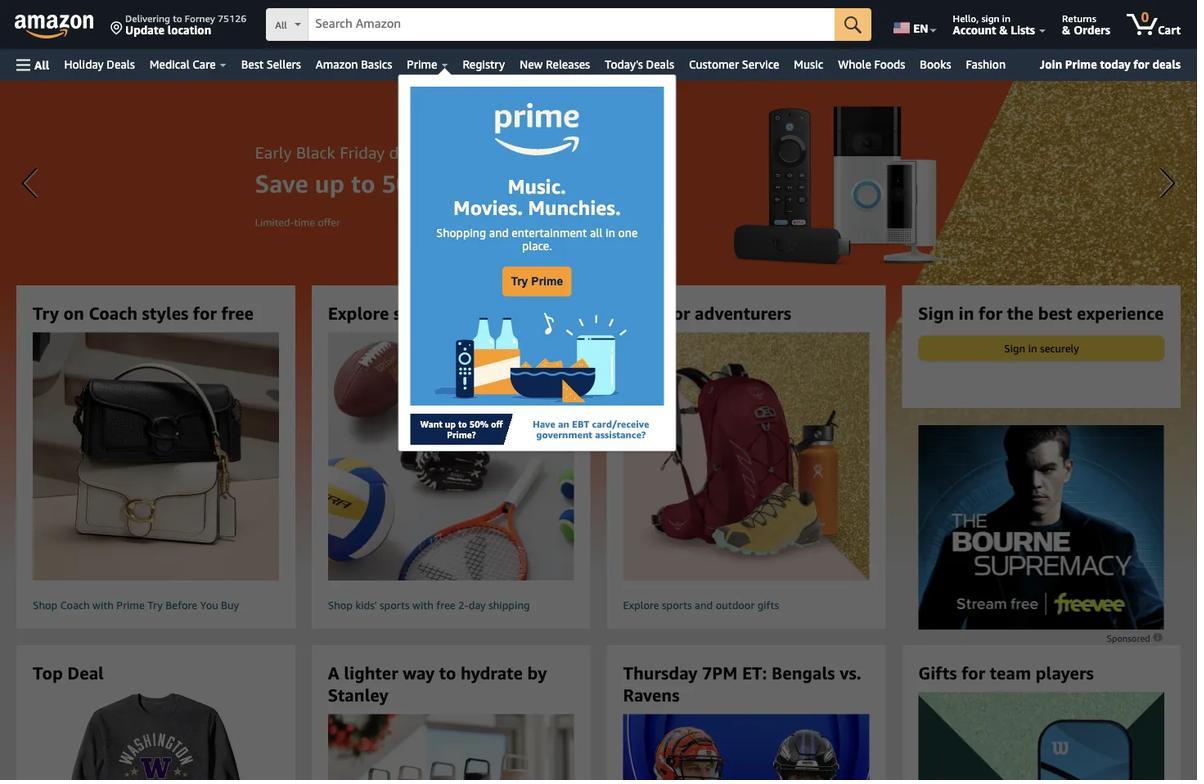 Task type: describe. For each thing, give the bounding box(es) containing it.
amazon image
[[15, 15, 94, 39]]

All search field
[[266, 8, 872, 43]]

top
[[33, 663, 63, 684]]

cart
[[1158, 23, 1181, 36]]

prime?
[[447, 430, 476, 441]]

movies.
[[453, 196, 523, 220]]

gifts for gifts for adventurers
[[623, 303, 662, 323]]

basics
[[361, 58, 392, 71]]

to inside want up to 50% off prime?
[[458, 419, 467, 430]]

a lighter way to hydrate by stanley
[[328, 663, 547, 706]]

explore sports and outdoor gifts link
[[592, 333, 901, 617]]

players
[[1036, 663, 1094, 684]]

deals for holiday deals
[[107, 58, 135, 71]]

today
[[1101, 57, 1131, 71]]

forney
[[185, 12, 215, 24]]

explore for explore sports gifts for kids
[[328, 303, 389, 323]]

alexa, soda, tv remote image
[[435, 306, 640, 414]]

all
[[590, 227, 603, 240]]

government
[[536, 430, 593, 441]]

styles
[[142, 303, 189, 323]]

2 with from the left
[[413, 600, 434, 612]]

en
[[914, 21, 929, 35]]

in inside music. movies. munchies. shopping and entertainment all in one place.
[[606, 227, 616, 240]]

for left adventurers
[[667, 303, 691, 323]]

bengals
[[772, 663, 836, 684]]

sign for sign in securely
[[1005, 342, 1026, 355]]

et:
[[742, 663, 767, 684]]

music
[[794, 58, 824, 71]]

join
[[1040, 57, 1063, 71]]

en link
[[884, 4, 944, 45]]

in left the
[[959, 303, 975, 323]]

gifts for team players
[[919, 663, 1094, 684]]

best
[[241, 58, 264, 71]]

sports for explore sports and outdoor gifts
[[662, 600, 692, 612]]

want
[[420, 419, 443, 430]]

new releases link
[[513, 53, 598, 76]]

fashion
[[966, 58, 1006, 71]]

gifts for gifts for team players
[[919, 663, 958, 684]]

Search Amazon text field
[[309, 9, 835, 40]]

want up to 50% off prime?
[[420, 419, 503, 441]]

hydrate
[[461, 663, 523, 684]]

& for account
[[1000, 23, 1008, 36]]

sign
[[982, 12, 1000, 24]]

an
[[558, 419, 570, 430]]

1 horizontal spatial and
[[695, 600, 713, 612]]

prime link
[[400, 53, 455, 76]]

customer service
[[689, 58, 780, 71]]

before
[[166, 600, 197, 612]]

1 with from the left
[[93, 600, 114, 612]]

main content containing try on coach styles for free
[[0, 81, 1198, 781]]

customer
[[689, 58, 739, 71]]

amazon prime logo image
[[495, 103, 579, 156]]

navigation navigation
[[0, 0, 1198, 459]]

try for try prime
[[511, 276, 528, 288]]

new
[[520, 58, 543, 71]]

2-
[[458, 600, 469, 612]]

shipping
[[489, 600, 530, 612]]

up
[[445, 419, 456, 430]]

shop for explore
[[328, 600, 353, 612]]

have
[[533, 419, 556, 430]]

1 horizontal spatial gifts
[[758, 600, 779, 612]]

new releases
[[520, 58, 590, 71]]

kids
[[518, 303, 552, 323]]

holiday deals link
[[57, 53, 142, 76]]

sign in for the best experience
[[919, 303, 1164, 323]]

explore sports gifts for kids
[[328, 303, 552, 323]]

securely
[[1040, 342, 1080, 355]]

shop coach with prime try before you buy
[[33, 600, 239, 612]]

0 vertical spatial coach
[[89, 303, 138, 323]]

best
[[1039, 303, 1073, 323]]

amazon
[[316, 58, 358, 71]]

thursday 7pm et: bengals vs. ravens
[[623, 663, 862, 706]]

leave feedback on sponsored ad element
[[1107, 634, 1165, 644]]

off
[[491, 419, 503, 430]]

hello,
[[953, 12, 979, 24]]

registry link
[[455, 53, 513, 76]]

whole foods link
[[831, 53, 913, 76]]

assistance?
[[595, 430, 646, 441]]

prime left before
[[117, 600, 145, 612]]

best sellers
[[241, 58, 301, 71]]

all button
[[9, 49, 57, 81]]

vs.
[[840, 663, 862, 684]]

1 vertical spatial free
[[437, 600, 456, 612]]

foods
[[875, 58, 906, 71]]

place.
[[522, 240, 552, 253]]

by
[[528, 663, 547, 684]]

explore for explore sports and outdoor gifts
[[623, 600, 659, 612]]

a
[[328, 663, 339, 684]]

try prime
[[511, 276, 563, 288]]

ebt
[[572, 419, 590, 430]]

music link
[[787, 53, 831, 76]]

experience
[[1077, 303, 1164, 323]]

team
[[990, 663, 1032, 684]]

shop kids' sports with free 2-day shipping link
[[296, 333, 606, 617]]

fashion link
[[959, 53, 1014, 76]]

try on coach styles for free image
[[1, 333, 311, 581]]

top deal
[[33, 663, 104, 684]]

hello, sign in
[[953, 12, 1011, 24]]

for left the
[[979, 303, 1003, 323]]



Task type: vqa. For each thing, say whether or not it's contained in the screenshot.
"For" within Gift 🎁 for mother in law.. she was born in Trinidad.. she luv it.. think maybe just maybe she can tolerate me a wee little bit more
no



Task type: locate. For each thing, give the bounding box(es) containing it.
you
[[200, 600, 218, 612]]

gifts left the 'kids'
[[449, 303, 486, 323]]

lighter
[[344, 663, 398, 684]]

lists
[[1011, 23, 1036, 36]]

prime up the 'kids'
[[532, 276, 563, 288]]

0 vertical spatial to
[[173, 12, 182, 24]]

1 horizontal spatial shop
[[328, 600, 353, 612]]

0 horizontal spatial with
[[93, 600, 114, 612]]

1 shop from the left
[[33, 600, 58, 612]]

0 vertical spatial free
[[221, 303, 254, 323]]

none submit inside all search box
[[835, 8, 872, 41]]

1 vertical spatial to
[[458, 419, 467, 430]]

shop left kids'
[[328, 600, 353, 612]]

customer service link
[[682, 53, 787, 76]]

stanley
[[328, 685, 389, 706]]

0 horizontal spatial all
[[34, 58, 49, 72]]

try prime link
[[503, 267, 572, 297]]

& inside returns & orders
[[1063, 23, 1071, 36]]

1 horizontal spatial all
[[275, 19, 287, 31]]

and left outdoor
[[695, 600, 713, 612]]

coach up top deal
[[60, 600, 90, 612]]

deals right the today's
[[646, 58, 675, 71]]

service
[[742, 58, 780, 71]]

1 horizontal spatial explore
[[623, 600, 659, 612]]

main content
[[0, 81, 1198, 781]]

None submit
[[835, 8, 872, 41]]

join prime today for deals
[[1040, 57, 1181, 71]]

2 deals from the left
[[646, 58, 675, 71]]

free
[[221, 303, 254, 323], [437, 600, 456, 612]]

gifts right outdoor
[[758, 600, 779, 612]]

0 horizontal spatial gifts
[[449, 303, 486, 323]]

medical
[[150, 58, 190, 71]]

2 horizontal spatial to
[[458, 419, 467, 430]]

1 horizontal spatial try
[[148, 600, 163, 612]]

shop kids' sports with free 2-day shipping
[[328, 600, 530, 612]]

try for try on coach styles for free
[[33, 303, 59, 323]]

to left forney
[[173, 12, 182, 24]]

gifts down one
[[623, 303, 662, 323]]

2 shop from the left
[[328, 600, 353, 612]]

explore
[[328, 303, 389, 323], [623, 600, 659, 612]]

way
[[403, 663, 435, 684]]

gifts for adventurers image
[[592, 333, 901, 581]]

1 vertical spatial gifts
[[919, 663, 958, 684]]

2 & from the left
[[1063, 23, 1071, 36]]

1 vertical spatial try
[[33, 303, 59, 323]]

adventurers
[[695, 303, 792, 323]]

to inside delivering to forney 75126 update location
[[173, 12, 182, 24]]

0 vertical spatial try
[[511, 276, 528, 288]]

holiday deals
[[64, 58, 135, 71]]

college apparel from merch on demand image
[[66, 693, 245, 781]]

deals for today's deals
[[646, 58, 675, 71]]

1 horizontal spatial gifts
[[919, 663, 958, 684]]

whole
[[838, 58, 872, 71]]

1 horizontal spatial to
[[439, 663, 456, 684]]

1 horizontal spatial &
[[1063, 23, 1071, 36]]

75126
[[218, 12, 247, 24]]

to inside a lighter way to hydrate by stanley
[[439, 663, 456, 684]]

1 vertical spatial coach
[[60, 600, 90, 612]]

medical care
[[150, 58, 216, 71]]

1 horizontal spatial free
[[437, 600, 456, 612]]

delivering to forney 75126 update location
[[125, 12, 247, 36]]

and
[[489, 227, 509, 240], [695, 600, 713, 612]]

shopping
[[437, 227, 486, 240]]

1 vertical spatial explore
[[623, 600, 659, 612]]

2 vertical spatial try
[[148, 600, 163, 612]]

with up deal
[[93, 600, 114, 612]]

entertainment
[[512, 227, 587, 240]]

join prime today for deals link
[[1034, 54, 1188, 75]]

location
[[168, 23, 211, 36]]

0 horizontal spatial deals
[[107, 58, 135, 71]]

medical care link
[[142, 53, 234, 76]]

gifts
[[449, 303, 486, 323], [758, 600, 779, 612]]

explore sports gifts for kids image
[[296, 333, 606, 581]]

1 vertical spatial sign
[[1005, 342, 1026, 355]]

0 horizontal spatial try
[[33, 303, 59, 323]]

& left orders
[[1063, 23, 1071, 36]]

returns & orders
[[1063, 12, 1111, 36]]

today's deals link
[[598, 53, 682, 76]]

1 deals from the left
[[107, 58, 135, 71]]

all up sellers
[[275, 19, 287, 31]]

sponsored
[[1107, 634, 1153, 644]]

0
[[1142, 9, 1149, 25]]

ravens
[[623, 685, 680, 706]]

for left team
[[962, 663, 986, 684]]

best sellers link
[[234, 53, 308, 76]]

0 horizontal spatial gifts
[[623, 303, 662, 323]]

try up the 'kids'
[[511, 276, 528, 288]]

shop inside shop kids' sports with free 2-day shipping link
[[328, 600, 353, 612]]

sports for explore sports gifts for kids
[[394, 303, 444, 323]]

1 vertical spatial gifts
[[758, 600, 779, 612]]

buy
[[221, 600, 239, 612]]

1 vertical spatial all
[[34, 58, 49, 72]]

explore sports and outdoor gifts
[[623, 600, 779, 612]]

to
[[173, 12, 182, 24], [458, 419, 467, 430], [439, 663, 456, 684]]

coach
[[89, 303, 138, 323], [60, 600, 90, 612]]

& left 'lists'
[[1000, 23, 1008, 36]]

sign in securely
[[1005, 342, 1080, 355]]

try inside navigation navigation
[[511, 276, 528, 288]]

music.
[[508, 175, 566, 199]]

0 horizontal spatial explore
[[328, 303, 389, 323]]

delivering
[[125, 12, 170, 24]]

all inside all button
[[34, 58, 49, 72]]

sign for sign in for the best experience
[[919, 303, 955, 323]]

0 vertical spatial gifts
[[449, 303, 486, 323]]

releases
[[546, 58, 590, 71]]

books link
[[913, 53, 959, 76]]

to right way
[[439, 663, 456, 684]]

amazon basics link
[[308, 53, 400, 76]]

in right sign
[[1003, 12, 1011, 24]]

coach right on
[[89, 303, 138, 323]]

1 horizontal spatial with
[[413, 600, 434, 612]]

0 horizontal spatial free
[[221, 303, 254, 323]]

outdoor
[[716, 600, 755, 612]]

try on coach styles for free
[[33, 303, 254, 323]]

sign
[[919, 303, 955, 323], [1005, 342, 1026, 355]]

deal
[[67, 663, 104, 684]]

day
[[469, 600, 486, 612]]

2 horizontal spatial try
[[511, 276, 528, 288]]

for inside join prime today for deals link
[[1134, 57, 1150, 71]]

deals right holiday
[[107, 58, 135, 71]]

0 vertical spatial explore
[[328, 303, 389, 323]]

prime right join
[[1066, 57, 1098, 71]]

0 vertical spatial all
[[275, 19, 287, 31]]

0 vertical spatial and
[[489, 227, 509, 240]]

for
[[1134, 57, 1150, 71], [193, 303, 217, 323], [490, 303, 514, 323], [667, 303, 691, 323], [979, 303, 1003, 323], [962, 663, 986, 684]]

0 vertical spatial sign
[[919, 303, 955, 323]]

sellers
[[267, 58, 301, 71]]

to right up
[[458, 419, 467, 430]]

sports
[[394, 303, 444, 323], [380, 600, 410, 612], [662, 600, 692, 612]]

& for returns
[[1063, 23, 1071, 36]]

the
[[1007, 303, 1034, 323]]

1 & from the left
[[1000, 23, 1008, 36]]

for left the 'kids'
[[490, 303, 514, 323]]

and down movies.
[[489, 227, 509, 240]]

try
[[511, 276, 528, 288], [33, 303, 59, 323], [148, 600, 163, 612]]

1 vertical spatial and
[[695, 600, 713, 612]]

1 horizontal spatial sign
[[1005, 342, 1026, 355]]

one
[[619, 227, 638, 240]]

munchies.
[[528, 196, 621, 220]]

7pm
[[702, 663, 738, 684]]

try left before
[[148, 600, 163, 612]]

kids'
[[356, 600, 377, 612]]

in right all
[[606, 227, 616, 240]]

care
[[193, 58, 216, 71]]

update
[[125, 23, 165, 36]]

orders
[[1074, 23, 1111, 36]]

all inside all search box
[[275, 19, 287, 31]]

sponsored ad element
[[919, 426, 1165, 630]]

2 vertical spatial to
[[439, 663, 456, 684]]

shop for try
[[33, 600, 58, 612]]

music. movies. munchies. shopping and entertainment all in one place.
[[437, 175, 638, 253]]

registry
[[463, 58, 505, 71]]

all
[[275, 19, 287, 31], [34, 58, 49, 72]]

1 horizontal spatial deals
[[646, 58, 675, 71]]

free right styles
[[221, 303, 254, 323]]

account
[[953, 23, 997, 36]]

&
[[1000, 23, 1008, 36], [1063, 23, 1071, 36]]

account & lists
[[953, 23, 1036, 36]]

and inside music. movies. munchies. shopping and entertainment all in one place.
[[489, 227, 509, 240]]

try left on
[[33, 303, 59, 323]]

amazon basics
[[316, 58, 392, 71]]

with left 2-
[[413, 600, 434, 612]]

prime right the basics at the top of the page
[[407, 58, 437, 71]]

deals
[[107, 58, 135, 71], [646, 58, 675, 71]]

in left securely
[[1029, 342, 1038, 355]]

returns
[[1063, 12, 1097, 24]]

all down amazon image
[[34, 58, 49, 72]]

sign in securely link
[[920, 337, 1164, 360]]

0 horizontal spatial and
[[489, 227, 509, 240]]

gifts left team
[[919, 663, 958, 684]]

shop up top
[[33, 600, 58, 612]]

with
[[93, 600, 114, 612], [413, 600, 434, 612]]

for left deals
[[1134, 57, 1150, 71]]

0 horizontal spatial to
[[173, 12, 182, 24]]

0 horizontal spatial shop
[[33, 600, 58, 612]]

gifts
[[623, 303, 662, 323], [919, 663, 958, 684]]

free left 2-
[[437, 600, 456, 612]]

0 horizontal spatial sign
[[919, 303, 955, 323]]

0 horizontal spatial &
[[1000, 23, 1008, 36]]

0 vertical spatial gifts
[[623, 303, 662, 323]]

for right styles
[[193, 303, 217, 323]]



